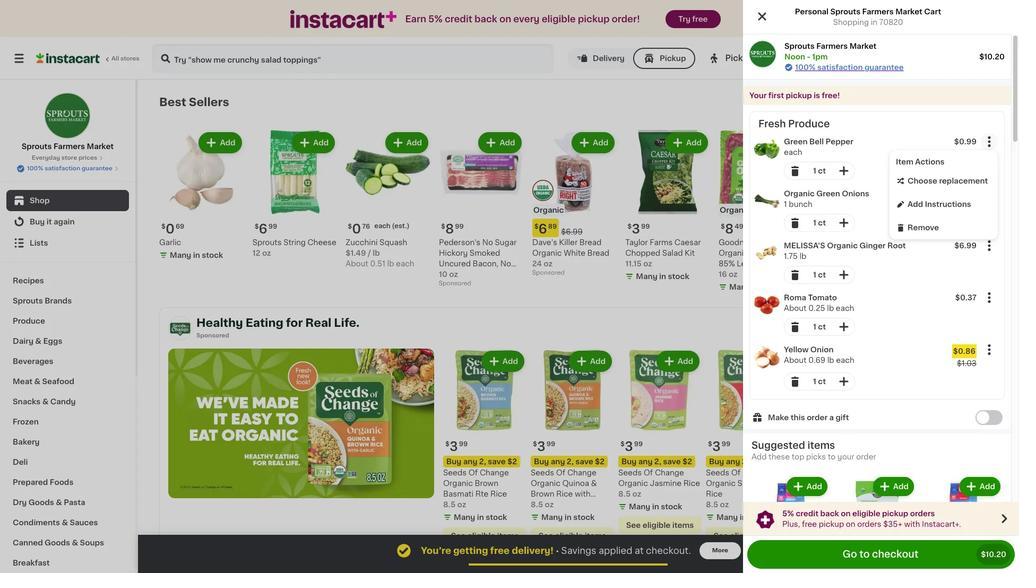 Task type: vqa. For each thing, say whether or not it's contained in the screenshot.
back
yes



Task type: describe. For each thing, give the bounding box(es) containing it.
meat
[[13, 378, 32, 386]]

4
[[813, 48, 818, 55]]

revol
[[813, 27, 833, 34]]

many down red bell pepper
[[543, 39, 565, 47]]

0 vertical spatial back
[[475, 15, 498, 23]]

3 up seeds of change organic jasmine rice 8.5 oz
[[625, 441, 634, 453]]

2, for seeds of change organic brown basmati rte rice 8.5 oz
[[480, 459, 486, 466]]

every
[[514, 15, 540, 23]]

& inside applegate organic chicken & apple sausage
[[938, 250, 944, 257]]

1 ct for green
[[814, 219, 827, 227]]

1 vertical spatial $10.20
[[982, 551, 1007, 559]]

& inside seeds of change organic quinoa & brown rice with garlic
[[591, 480, 597, 488]]

melissa's baby dutch yellow potatoes
[[439, 27, 519, 45]]

0 vertical spatial 100% satisfaction guarantee
[[796, 64, 904, 71]]

76 inside "$ 0 76"
[[362, 224, 370, 230]]

grazecious
[[760, 239, 802, 247]]

organic inside dave's killer bread organic white bread 24 oz
[[533, 250, 562, 257]]

green bell pepper each
[[785, 138, 854, 156]]

seeds of change organic spanish style rice 8.5 oz
[[706, 470, 789, 509]]

list box inside product group
[[890, 150, 999, 240]]

many in stock for seeds of change organic quinoa & brown rice with garlic
[[542, 514, 595, 522]]

applied
[[599, 547, 633, 556]]

square
[[820, 54, 850, 62]]

$ 8 99
[[441, 223, 464, 235]]

many in stock down the celery on the top left of page
[[170, 39, 223, 47]]

remove green bell pepper image
[[789, 165, 802, 177]]

1 horizontal spatial noon
[[896, 54, 919, 62]]

in inside personal sprouts farmers market cart shopping in 70820
[[871, 19, 878, 26]]

1 up 'organic cucumber 1 ct'
[[352, 11, 358, 23]]

sprouts for sprouts string cheese 12 oz
[[253, 239, 282, 247]]

see for seeds of change organic spanish style rice
[[714, 533, 729, 540]]

eligible for seeds of change organic quinoa & brown rice with garlic
[[555, 533, 583, 540]]

99 inside $ 8 99
[[455, 224, 464, 230]]

squash for $0.76 each (estimated) element containing each (est.)
[[753, 27, 781, 34]]

about left sprouts farmers market image
[[719, 48, 742, 55]]

plus,
[[783, 521, 801, 528]]

basmati
[[444, 491, 474, 498]]

$ 6 89
[[535, 223, 557, 235]]

$ 3 99 for seeds of change organic brown basmati rte rice
[[446, 441, 468, 453]]

many for seeds of change organic spanish style rice
[[717, 514, 739, 522]]

1 horizontal spatial 1pm
[[926, 54, 943, 62]]

buy any 2, save $2 for seeds of change organic spanish style rice 8.5 oz
[[710, 459, 780, 466]]

yellow inside yellow onion about 0.69 lb each
[[785, 346, 809, 354]]

organic inside applegate organic chicken & apple sausage
[[946, 239, 976, 247]]

$ inside $ 8 99
[[441, 224, 446, 230]]

1 right remove melissa's organic ginger root 'icon'
[[814, 271, 817, 279]]

oz inside dave's killer bread organic white bread 24 oz
[[544, 260, 553, 268]]

see eligible items button for seeds of change organic brown and wild rice with tomato & roasted garlic
[[794, 528, 877, 546]]

seeds of change organic quinoa & brown rice with garlic
[[531, 470, 597, 509]]

& left pasta
[[56, 499, 62, 507]]

picks
[[807, 454, 827, 461]]

product group containing organic green onions
[[751, 184, 1005, 236]]

organic up 89
[[534, 207, 564, 214]]

10
[[439, 271, 448, 279]]

$ 1 50 for organic cucumber
[[348, 11, 368, 23]]

5 buy any 2, save $2 from the left
[[797, 459, 868, 466]]

99 up seeds of change organic quinoa & brown rice with garlic
[[547, 442, 556, 448]]

rouzan
[[788, 54, 818, 62]]

oz inside sprouts string cheese 12 oz
[[262, 250, 271, 257]]

$0.86
[[954, 348, 976, 355]]

melissa's
[[439, 27, 473, 34]]

$35+
[[884, 521, 903, 528]]

• savings applied at checkout.
[[556, 547, 692, 556]]

rice inside the seeds of change organic spanish style rice 8.5 oz
[[706, 491, 723, 498]]

chicken
[[906, 250, 936, 257]]

1.75
[[785, 253, 798, 260]]

3 left 00
[[819, 11, 827, 23]]

many in stock for goodness grazecious organic grass-fed 85% lean ground beef
[[730, 284, 783, 291]]

$2 for seeds of change organic spanish style rice
[[771, 459, 780, 466]]

announcement region
[[744, 502, 1020, 536]]

satisfaction inside button
[[45, 166, 80, 172]]

organic inside seeds of change organic jasmine rice 8.5 oz
[[619, 480, 649, 488]]

99 up taylor
[[642, 224, 650, 230]]

dairy & eggs
[[13, 338, 62, 345]]

2 buy any 2, save $2 from the left
[[534, 459, 605, 466]]

1 vertical spatial to
[[860, 550, 870, 560]]

1 horizontal spatial sponsored badge image
[[533, 270, 565, 276]]

$ inside $ 3 00
[[815, 11, 819, 18]]

many for seeds of change organic brown and wild rice with tomato & roasted garlic
[[805, 514, 826, 522]]

buy for seeds of change organic brown basmati rte rice
[[447, 459, 462, 466]]

$0.76 each (estimated) element containing 0
[[346, 219, 431, 238]]

0.25
[[809, 305, 826, 312]]

jasmine
[[650, 480, 682, 488]]

5% inside 5% credit back on eligible pickup orders plus, free pickup on orders $35+ with instacart+.
[[783, 510, 795, 518]]

many down $ 0 69
[[170, 252, 191, 259]]

pickup left order!
[[578, 15, 610, 23]]

3 up taylor
[[632, 223, 641, 235]]

stock left $1.99
[[202, 39, 223, 47]]

0.69
[[809, 357, 826, 364]]

see eligible items for seeds of change organic brown basmati rte rice
[[451, 533, 519, 540]]

guarantee inside 100% satisfaction guarantee link
[[865, 64, 904, 71]]

organic inside 'organic cucumber 1 ct'
[[346, 27, 376, 34]]

save for seeds of change organic quinoa & brown rice with garlic
[[576, 459, 594, 466]]

(est.) inside the $ 1 43 each (est.)
[[949, 11, 967, 17]]

organic green onions 1 bunch
[[785, 190, 870, 208]]

0 vertical spatial bread
[[580, 239, 602, 247]]

cart
[[925, 8, 942, 15]]

0 horizontal spatial credit
[[445, 15, 473, 23]]

green inside green bell pepper each
[[785, 138, 808, 146]]

ct inside 'organic cucumber 1 ct'
[[351, 37, 359, 45]]

1 up red
[[539, 11, 544, 23]]

/ for $0.76 each (estimated) element containing each (est.)
[[741, 37, 744, 45]]

produce link
[[6, 311, 129, 331]]

lb inside roma tomato about 0.25 lb each
[[828, 305, 835, 312]]

more
[[713, 548, 729, 554]]

dry goods & pasta link
[[6, 493, 129, 513]]

many down the celery on the top left of page
[[170, 39, 191, 47]]

0 horizontal spatial each (est.)
[[278, 11, 313, 17]]

items for seeds of change organic brown basmati rte rice
[[498, 533, 519, 540]]

many for goodness grazecious organic grass-fed 85% lean ground beef
[[730, 284, 751, 291]]

goodness grazecious organic grass-fed 85% lean ground beef
[[719, 239, 802, 279]]

applegate organic chicken & apple sausage
[[906, 239, 976, 268]]

stock up delivery button
[[575, 39, 597, 47]]

buy left 'it'
[[30, 218, 45, 226]]

save for seeds of change organic brown and wild rice with tomato & roasted garlic
[[839, 459, 857, 466]]

3 up melissa's
[[446, 11, 454, 23]]

with inside seeds of change organic quinoa & brown rice with garlic
[[575, 491, 591, 498]]

red
[[533, 27, 548, 34]]

best sellers
[[159, 96, 229, 108]]

de
[[862, 239, 873, 247]]

seafood
[[42, 378, 74, 386]]

snacks & candy link
[[6, 392, 129, 412]]

$ inside $ 6 89
[[535, 224, 539, 230]]

change for basmati
[[480, 470, 509, 477]]

eligible up red bell pepper
[[542, 15, 576, 23]]

1 vertical spatial bread
[[588, 250, 610, 257]]

crates
[[478, 271, 503, 279]]

sprouts inside $ 3 sprouts pico de gallo 7 oz
[[813, 239, 842, 247]]

free inside 5% credit back on eligible pickup orders plus, free pickup on orders $35+ with instacart+.
[[803, 521, 818, 528]]

$6.99 inside item carousel region
[[562, 229, 583, 236]]

pederson's
[[439, 239, 481, 247]]

10 oz
[[439, 271, 458, 279]]

eligible for seeds of change organic brown basmati rte rice
[[468, 533, 496, 540]]

best
[[159, 96, 186, 108]]

buy any 2, save $2 for seeds of change organic brown basmati rte rice 8.5 oz
[[447, 459, 517, 466]]

$ 3 sprouts pico de gallo 7 oz
[[813, 223, 894, 257]]

$1.99
[[253, 37, 273, 45]]

at inside popup button
[[756, 54, 764, 62]]

49 for 8
[[735, 224, 744, 230]]

add inside suggested items add these top picks to your order
[[752, 454, 767, 461]]

1 down 0.25
[[814, 323, 817, 331]]

pickup for pickup
[[660, 55, 686, 62]]

6 for $ 6 89
[[539, 223, 548, 235]]

3 up the seeds of change organic spanish style rice 8.5 oz
[[713, 441, 721, 453]]

0 vertical spatial 100%
[[796, 64, 816, 71]]

many in stock for seeds of change organic jasmine rice
[[629, 504, 683, 511]]

any for seeds of change organic brown basmati rte rice
[[464, 459, 478, 466]]

100% satisfaction guarantee inside button
[[27, 166, 113, 172]]

each inside yellow onion about 0.69 lb each
[[837, 357, 855, 364]]

back inside 5% credit back on eligible pickup orders plus, free pickup on orders $35+ with instacart+.
[[821, 510, 840, 518]]

stock for seeds of change organic jasmine rice
[[661, 504, 683, 511]]

each inside green bell pepper each
[[785, 149, 803, 156]]

dave's killer bread organic white bread 24 oz
[[533, 239, 610, 268]]

pickup left is
[[786, 92, 813, 99]]

increment quantity of roma tomato image
[[838, 321, 851, 334]]

$ inside $ 6 99
[[255, 224, 259, 230]]

applegate
[[906, 239, 944, 247]]

shop link
[[6, 190, 129, 211]]

pederson's no sugar hickory smoked uncured bacon, no gestation crates
[[439, 239, 517, 279]]

dutch
[[497, 27, 519, 34]]

$ inside $ 8 49
[[721, 224, 726, 230]]

meat & seafood
[[13, 378, 74, 386]]

rte
[[476, 491, 489, 498]]

many for taylor farms caesar chopped salad kit
[[637, 273, 658, 281]]

oz inside $ 3 sprouts pico de gallo 7 oz
[[819, 250, 828, 257]]

many for seeds of change organic quinoa & brown rice with garlic
[[542, 514, 563, 522]]

& inside seeds of change organic brown and wild rice with tomato & roasted garlic
[[824, 502, 830, 509]]

onions
[[843, 190, 870, 198]]

organic inside goodness grazecious organic grass-fed 85% lean ground beef
[[719, 250, 749, 257]]

oz inside the taylor farms caesar chopped salad kit 11.15 oz
[[644, 260, 653, 268]]

1 horizontal spatial orders
[[911, 510, 936, 518]]

many in stock for seeds of change organic brown and wild rice with tomato & roasted garlic
[[805, 514, 858, 522]]

roasted
[[832, 502, 863, 509]]

$ 3 99 for seeds of change organic quinoa & brown rice with garlic
[[533, 441, 556, 453]]

$ 3 99 inside item carousel region
[[628, 223, 650, 235]]

ct for yellow
[[819, 378, 827, 386]]

product group containing yellow onion
[[751, 340, 1005, 395]]

eligible for seeds of change organic jasmine rice
[[643, 522, 671, 530]]

smoked
[[470, 250, 501, 257]]

brown inside seeds of change organic quinoa & brown rice with garlic
[[531, 491, 555, 498]]

lb inside melissa's organic ginger root 1.75 lb
[[800, 253, 807, 260]]

go to checkout
[[843, 550, 919, 560]]

many in stock down the 0.79 on the left of page
[[263, 61, 317, 68]]

remove
[[908, 224, 940, 232]]

of for brown
[[556, 470, 566, 477]]

onion inside yellow onion about 0.69 lb each
[[811, 346, 834, 354]]

add instructions option
[[890, 193, 999, 216]]

brown for and
[[826, 480, 849, 488]]

change for rice
[[655, 470, 685, 477]]

99 up seeds of change organic jasmine rice 8.5 oz
[[635, 442, 643, 448]]

seeds for seeds of change organic quinoa & brown rice with garlic
[[531, 470, 555, 477]]

of for 8.5
[[644, 470, 654, 477]]

$1.03
[[958, 360, 977, 368]]

9 inside item carousel region
[[912, 223, 921, 235]]

$ inside $ 3 50
[[441, 11, 446, 18]]

condiments
[[13, 519, 60, 527]]

save for seeds of change organic jasmine rice
[[664, 459, 681, 466]]

yellow onion image
[[755, 345, 780, 370]]

goods for canned
[[45, 540, 70, 547]]

8.5 inside the seeds of change organic spanish style rice 8.5 oz
[[706, 502, 719, 509]]

instacart+.
[[923, 521, 962, 528]]

many in stock down 69
[[170, 252, 223, 259]]

snacks
[[13, 398, 41, 406]]

add inside add instructions option
[[908, 201, 924, 208]]

frozen link
[[6, 412, 129, 432]]

1 vertical spatial orders
[[858, 521, 882, 528]]

produce inside produce link
[[13, 318, 45, 325]]

see for seeds of change organic quinoa & brown rice with garlic
[[539, 533, 554, 540]]

ct for roma
[[819, 323, 827, 331]]

organic cucumber 1 ct
[[346, 27, 417, 45]]

actions
[[916, 158, 945, 166]]

1 horizontal spatial free
[[693, 15, 708, 23]]

0 vertical spatial $10.20
[[980, 53, 1006, 61]]

instructions
[[926, 201, 972, 208]]

$ inside $ 0 69
[[161, 224, 166, 230]]

100% satisfaction guarantee button
[[17, 163, 119, 173]]

0.79
[[277, 48, 293, 55]]

each inside roma tomato about 0.25 lb each
[[837, 305, 855, 312]]

and
[[851, 480, 866, 488]]

$ inside the $ 1 43 each (est.)
[[908, 11, 912, 18]]

earn
[[406, 15, 426, 23]]

seeds of change image
[[168, 317, 192, 341]]

1 inside $1.43 each (estimated) element
[[912, 11, 918, 23]]

organic inside seeds of change organic brown and wild rice with tomato & roasted garlic
[[794, 480, 824, 488]]

3 up top
[[800, 441, 809, 453]]

change for and
[[831, 470, 860, 477]]

healthy eating for real life. spo nsored
[[197, 318, 360, 339]]

sauces
[[70, 519, 98, 527]]

lb inside yellow onion about 0.69 lb each
[[828, 357, 835, 364]]

many in stock for sprouts spinach
[[637, 50, 690, 58]]

8.5 oz for wild
[[794, 502, 817, 509]]

farmers inside personal sprouts farmers market cart shopping in 70820
[[863, 8, 894, 15]]

stock down broccoli crown $1.99 / lb about 0.79 lb each
[[295, 61, 317, 68]]

personal
[[796, 8, 829, 15]]

healthy
[[197, 318, 243, 329]]

1 ct for onion
[[814, 378, 827, 386]]

service type group
[[568, 48, 696, 69]]

change for &
[[568, 470, 597, 477]]

potatoes
[[465, 37, 498, 45]]

$ inside "$ 0 76"
[[348, 224, 352, 230]]

choose replacement option
[[890, 169, 999, 193]]

buy for seeds of change organic jasmine rice
[[622, 459, 637, 466]]

remove option
[[890, 216, 999, 240]]

bell for red
[[550, 27, 563, 34]]

of for rte
[[469, 470, 478, 477]]

$ inside $ 9 29
[[908, 224, 912, 230]]

noon inside sprouts farmers market noon - 1pm
[[785, 53, 806, 61]]

0 vertical spatial on
[[500, 15, 512, 23]]

roma tomato image
[[755, 293, 780, 318]]

many in stock down red bell pepper
[[543, 39, 597, 47]]

stock left 12
[[202, 252, 223, 259]]

salad
[[663, 250, 683, 257]]

1 vertical spatial on
[[842, 510, 851, 518]]

market for sprouts farmers market
[[87, 143, 114, 150]]

(est.) left personal
[[766, 11, 783, 17]]

farmers for sprouts farmers market
[[54, 143, 85, 150]]

farms
[[650, 239, 673, 247]]

earn 5% credit back on every eligible pickup order!
[[406, 15, 641, 23]]

8 for $ 8 99
[[446, 223, 454, 235]]

mix
[[839, 37, 852, 45]]

3 inside $ 3 sprouts pico de gallo 7 oz
[[819, 223, 827, 235]]

1 right remove organic green onions image
[[814, 219, 817, 227]]

oz inside sprouts spinach 9 oz
[[633, 37, 642, 45]]

0 vertical spatial satisfaction
[[818, 64, 863, 71]]

instacart logo image
[[36, 52, 100, 65]]

& right meat
[[34, 378, 40, 386]]

43
[[919, 11, 927, 18]]

2 vertical spatial on
[[847, 521, 856, 528]]

/ for $0.76 each (estimated) element containing 0
[[368, 250, 371, 257]]

each inside broccoli crown $1.99 / lb about 0.79 lb each
[[304, 48, 322, 55]]

top
[[792, 454, 805, 461]]

oz inside revol greens mighty spring mix 4 oz
[[819, 48, 828, 55]]

garlic inside seeds of change organic quinoa & brown rice with garlic
[[531, 502, 553, 509]]

free inside the treatment tracker modal dialog
[[491, 547, 510, 556]]

see eligible items button for seeds of change organic quinoa & brown rice with garlic
[[531, 528, 615, 546]]

increment quantity of organic green onions image
[[838, 217, 851, 229]]

0 horizontal spatial 5%
[[429, 15, 443, 23]]

rice inside seeds of change organic jasmine rice 8.5 oz
[[684, 480, 701, 488]]

buy any 2, save $2 for seeds of change organic jasmine rice 8.5 oz
[[622, 459, 693, 466]]

& left sauces
[[62, 519, 68, 527]]

1 right the remove yellow onion image
[[814, 378, 817, 386]]

buy for seeds of change organic quinoa & brown rice with garlic
[[534, 459, 549, 466]]

sprouts for sprouts farmers market
[[22, 143, 52, 150]]

ginger
[[860, 242, 886, 250]]

1 horizontal spatial 76
[[736, 11, 744, 18]]

root
[[888, 242, 907, 250]]

frozen
[[13, 419, 39, 426]]

2, for seeds of change organic spanish style rice 8.5 oz
[[742, 459, 749, 466]]

melissa's organic ginger root button
[[785, 241, 943, 251]]

organic inside organic green onions 1 bunch
[[785, 190, 815, 198]]

1 right remove green bell pepper image
[[814, 167, 817, 175]]

3 up basmati
[[450, 441, 458, 453]]

49 for 2
[[641, 11, 650, 18]]

$2 for seeds of change organic brown basmati rte rice
[[508, 459, 517, 466]]

credit inside 5% credit back on eligible pickup orders plus, free pickup on orders $35+ with instacart+.
[[796, 510, 819, 518]]

product group containing green bell pepper
[[751, 132, 1005, 240]]

0.51 for $0.76 each (estimated) element containing 0
[[371, 260, 386, 268]]

items for seeds of change organic brown and wild rice with tomato & roasted garlic
[[848, 533, 870, 540]]

$1.49 for $0.76 each (estimated) element containing 0
[[346, 250, 366, 257]]

sprouts for sprouts brands
[[13, 297, 43, 305]]

bell for green
[[810, 138, 824, 146]]

4841
[[766, 54, 786, 62]]

see eligible items button for seeds of change organic jasmine rice
[[619, 517, 702, 535]]

garlic inside seeds of change organic brown and wild rice with tomato & roasted garlic
[[794, 512, 816, 520]]

of for wild
[[819, 470, 829, 477]]

any for seeds of change organic jasmine rice
[[639, 459, 653, 466]]

shopping
[[834, 19, 870, 26]]

tomato inside roma tomato about 0.25 lb each
[[809, 294, 838, 302]]

stock for goodness grazecious organic grass-fed 85% lean ground beef
[[762, 284, 783, 291]]



Task type: locate. For each thing, give the bounding box(es) containing it.
yellow down remove roma tomato image
[[785, 346, 809, 354]]

order inside suggested items add these top picks to your order
[[857, 454, 877, 461]]

1 horizontal spatial $1.49
[[719, 37, 739, 45]]

0 horizontal spatial yellow
[[439, 37, 463, 45]]

product group containing melissa's organic ginger root
[[751, 236, 1005, 288]]

0.51
[[744, 48, 759, 55], [371, 260, 386, 268]]

5 2, from the left
[[830, 459, 837, 466]]

stock for seeds of change organic quinoa & brown rice with garlic
[[574, 514, 595, 522]]

buy up the seeds of change organic spanish style rice 8.5 oz
[[710, 459, 725, 466]]

change inside the seeds of change organic spanish style rice 8.5 oz
[[743, 470, 772, 477]]

99 up picks
[[810, 442, 819, 448]]

pico
[[844, 239, 860, 247]]

many for sprouts spinach
[[637, 50, 658, 58]]

sprouts inside personal sprouts farmers market cart shopping in 70820
[[831, 8, 861, 15]]

0 vertical spatial $1.49
[[719, 37, 739, 45]]

(est.) inside item carousel region
[[392, 223, 410, 230]]

pickup for pickup at 4841 rouzan square ave
[[726, 54, 754, 62]]

prepared
[[13, 479, 48, 487]]

checkout.
[[646, 547, 692, 556]]

try
[[679, 15, 691, 23]]

& inside 'link'
[[35, 338, 41, 345]]

see eligible items button
[[619, 517, 702, 535], [444, 528, 527, 546], [531, 528, 615, 546], [706, 528, 790, 546], [794, 528, 877, 546]]

8.5 oz for brown
[[531, 502, 554, 509]]

organic inside the seeds of change organic spanish style rice 8.5 oz
[[706, 480, 736, 488]]

guarantee inside the 100% satisfaction guarantee button
[[82, 166, 113, 172]]

guarantee
[[865, 64, 904, 71], [82, 166, 113, 172]]

tomato inside seeds of change organic brown and wild rice with tomato & roasted garlic
[[794, 502, 822, 509]]

pickup inside button
[[660, 55, 686, 62]]

product group
[[751, 132, 1005, 240], [751, 184, 1005, 236], [751, 236, 1005, 288], [751, 288, 1005, 340], [751, 340, 1005, 395]]

2 1 ct from the top
[[814, 219, 827, 227]]

many in stock down rte
[[454, 514, 507, 522]]

100% inside button
[[27, 166, 43, 172]]

$ inside $ 2 49
[[628, 11, 632, 18]]

3 of from the left
[[644, 470, 654, 477]]

99 up the seeds of change organic spanish style rice 8.5 oz
[[722, 442, 731, 448]]

each inside the $ 1 43 each (est.)
[[931, 11, 948, 17]]

0 vertical spatial no
[[483, 239, 493, 247]]

market up 70820
[[896, 8, 923, 15]]

bakery link
[[6, 432, 129, 453]]

noon down 70820
[[896, 54, 919, 62]]

go
[[843, 550, 858, 560]]

noon - 1pm
[[896, 54, 943, 62]]

organic inside seeds of change organic quinoa & brown rice with garlic
[[531, 480, 561, 488]]

1 ct down 0.25
[[814, 323, 827, 331]]

organic up 29
[[907, 207, 938, 214]]

seeds of change organic jasmine rice 8.5 oz
[[619, 470, 701, 498]]

any right top
[[814, 459, 828, 466]]

8.5 inside seeds of change organic jasmine rice 8.5 oz
[[619, 491, 631, 498]]

each (est.) right "$ 0 76"
[[375, 223, 410, 230]]

0 horizontal spatial noon
[[785, 53, 806, 61]]

2 vertical spatial farmers
[[54, 143, 85, 150]]

$2 right your
[[858, 459, 868, 466]]

- down "organic yellow onion"
[[921, 54, 924, 62]]

change up spanish
[[743, 470, 772, 477]]

stock for sprouts pico de gallo
[[855, 263, 876, 270]]

see up getting
[[451, 533, 466, 540]]

3 any from the left
[[639, 459, 653, 466]]

choose replacement
[[908, 177, 989, 185]]

change for style
[[743, 470, 772, 477]]

1 horizontal spatial -
[[921, 54, 924, 62]]

0 horizontal spatial order
[[807, 414, 828, 422]]

buy for seeds of change organic brown and wild rice with tomato & roasted garlic
[[797, 459, 812, 466]]

0 vertical spatial produce
[[789, 120, 830, 129]]

yellow down melissa's
[[439, 37, 463, 45]]

rice inside seeds of change organic quinoa & brown rice with garlic
[[557, 491, 573, 498]]

many in stock for sprouts pico de gallo
[[823, 263, 876, 270]]

$2 for seeds of change organic quinoa & brown rice with garlic
[[595, 459, 605, 466]]

1 vertical spatial bell
[[810, 138, 824, 146]]

4 seeds from the left
[[706, 470, 730, 477]]

your
[[750, 92, 767, 99]]

squash for $0.76 each (estimated) element containing 0
[[380, 239, 408, 247]]

1pm
[[813, 53, 828, 61], [926, 54, 943, 62]]

any up seeds of change organic brown basmati rte rice 8.5 oz
[[464, 459, 478, 466]]

ct for organic
[[819, 219, 827, 227]]

$2 up seeds of change organic brown basmati rte rice 8.5 oz
[[508, 459, 517, 466]]

no up crates
[[501, 260, 512, 268]]

many down 16 oz on the right top of the page
[[730, 284, 751, 291]]

3 seeds from the left
[[619, 470, 642, 477]]

5 product group from the top
[[751, 340, 1005, 395]]

0 vertical spatial free
[[693, 15, 708, 23]]

organic down goodness in the top of the page
[[719, 250, 749, 257]]

many in stock for taylor farms caesar chopped salad kit
[[637, 273, 690, 281]]

express icon image
[[291, 10, 397, 28]]

about inside item carousel region
[[346, 260, 369, 268]]

•
[[556, 547, 559, 555]]

lean
[[737, 260, 756, 268]]

style
[[770, 480, 789, 488]]

1 product group from the top
[[751, 132, 1005, 240]]

pepper inside green bell pepper each
[[826, 138, 854, 146]]

$ inside $ 3 sprouts pico de gallo 7 oz
[[815, 224, 819, 230]]

2 $ 1 50 from the left
[[535, 11, 554, 23]]

1 horizontal spatial pickup
[[726, 54, 754, 62]]

$ 1 50 up 'organic cucumber 1 ct'
[[348, 11, 368, 23]]

1 vertical spatial at
[[635, 547, 644, 556]]

farmers inside sprouts farmers market noon - 1pm
[[817, 42, 848, 50]]

0 horizontal spatial $0.76 each (estimated) element
[[346, 219, 431, 238]]

sausage
[[906, 260, 938, 268]]

1 horizontal spatial bell
[[810, 138, 824, 146]]

0 horizontal spatial market
[[87, 143, 114, 150]]

0 vertical spatial $6.99
[[562, 229, 583, 236]]

sprouts for sprouts farmers market noon - 1pm
[[785, 42, 815, 50]]

pickup
[[578, 15, 610, 23], [786, 92, 813, 99], [883, 510, 909, 518], [819, 521, 845, 528]]

0 horizontal spatial 100%
[[27, 166, 43, 172]]

2, up seeds of change organic brown basmati rte rice 8.5 oz
[[480, 459, 486, 466]]

0 horizontal spatial to
[[828, 454, 836, 461]]

prepared foods
[[13, 479, 74, 487]]

2 horizontal spatial garlic
[[794, 512, 816, 520]]

increment quantity of melissa's organic ginger root image
[[838, 269, 851, 282]]

about inside yellow onion about 0.69 lb each
[[785, 357, 807, 364]]

0 vertical spatial zucchini
[[719, 27, 751, 34]]

seeds for seeds of change organic spanish style rice 8.5 oz
[[706, 470, 730, 477]]

3 up seeds of change organic quinoa & brown rice with garlic
[[537, 441, 546, 453]]

organic inside seeds of change organic brown basmati rte rice 8.5 oz
[[444, 480, 473, 488]]

seeds inside seeds of change organic brown basmati rte rice 8.5 oz
[[444, 470, 467, 477]]

2 horizontal spatial free
[[803, 521, 818, 528]]

1 vertical spatial guarantee
[[82, 166, 113, 172]]

condiments & sauces link
[[6, 513, 129, 533]]

8.5 inside seeds of change organic brown basmati rte rice 8.5 oz
[[444, 502, 456, 509]]

50 for red bell pepper
[[545, 11, 554, 18]]

many for sprouts pico de gallo
[[823, 263, 845, 270]]

this
[[791, 414, 806, 422]]

taylor
[[626, 239, 648, 247]]

sponsored badge image
[[813, 58, 845, 64], [533, 270, 565, 276], [439, 281, 471, 287]]

1 vertical spatial produce
[[13, 318, 45, 325]]

5
[[983, 55, 988, 62]]

2 product group from the top
[[751, 184, 1005, 236]]

see eligible items button up 'go'
[[794, 528, 877, 546]]

2 6 from the left
[[539, 223, 548, 235]]

1 horizontal spatial farmers
[[817, 42, 848, 50]]

0 vertical spatial 76
[[736, 11, 744, 18]]

2 of from the left
[[556, 470, 566, 477]]

3 buy any 2, save $2 from the left
[[622, 459, 693, 466]]

0 horizontal spatial 49
[[641, 11, 650, 18]]

3 50 from the left
[[545, 11, 554, 18]]

1 50 from the left
[[455, 11, 464, 18]]

seeds
[[444, 470, 467, 477], [531, 470, 555, 477], [619, 470, 642, 477], [706, 470, 730, 477], [794, 470, 818, 477]]

to left your
[[828, 454, 836, 461]]

bread
[[580, 239, 602, 247], [588, 250, 610, 257]]

each (est.) for $0.76 each (estimated) element containing 0
[[375, 223, 410, 230]]

1 horizontal spatial 50
[[455, 11, 464, 18]]

$ 3 99 up taylor
[[628, 223, 650, 235]]

any up spanish
[[727, 459, 741, 466]]

revol greens mighty spring mix 4 oz
[[813, 27, 890, 55]]

stores
[[121, 56, 140, 62]]

sprouts up 'rouzan'
[[785, 42, 815, 50]]

buy it again link
[[6, 211, 129, 233]]

fed
[[776, 250, 790, 257]]

1 horizontal spatial 9
[[912, 223, 921, 235]]

change up jasmine
[[655, 470, 685, 477]]

zucchini down "$ 0 76"
[[346, 239, 378, 247]]

see eligible items button up checkout.
[[619, 517, 702, 535]]

save up jasmine
[[664, 459, 681, 466]]

1 inside 'organic cucumber 1 ct'
[[346, 37, 349, 45]]

1 horizontal spatial market
[[850, 42, 877, 50]]

squash inside item carousel region
[[380, 239, 408, 247]]

4 1 ct from the top
[[814, 323, 827, 331]]

goodness
[[719, 239, 758, 247]]

make
[[769, 414, 789, 422]]

8.5 oz down wild
[[794, 502, 817, 509]]

9
[[626, 37, 631, 45], [912, 223, 921, 235]]

see for seeds of change organic brown basmati rte rice
[[451, 533, 466, 540]]

6 for $ 6 99
[[259, 223, 268, 235]]

organic inside melissa's organic ginger root 1.75 lb
[[828, 242, 858, 250]]

eligible up more button
[[731, 533, 759, 540]]

rice for seeds of change organic brown basmati rte rice 8.5 oz
[[491, 491, 507, 498]]

0 horizontal spatial bell
[[550, 27, 563, 34]]

2 any from the left
[[551, 459, 565, 466]]

2 vertical spatial garlic
[[794, 512, 816, 520]]

personal sprouts farmers market cart shopping in 70820
[[796, 8, 942, 26]]

item carousel region
[[159, 92, 991, 299]]

11.15
[[626, 260, 642, 268]]

broccoli
[[253, 27, 283, 34]]

breakfast
[[13, 560, 50, 567]]

1 inside organic green onions 1 bunch
[[785, 201, 788, 208]]

to inside suggested items add these top picks to your order
[[828, 454, 836, 461]]

99 up pederson's
[[455, 224, 464, 230]]

1 2, from the left
[[480, 459, 486, 466]]

$1.49
[[719, 37, 739, 45], [346, 250, 366, 257]]

yellow inside melissa's baby dutch yellow potatoes
[[439, 37, 463, 45]]

items inside suggested items add these top picks to your order
[[808, 441, 836, 451]]

5 of from the left
[[819, 470, 829, 477]]

1 seeds from the left
[[444, 470, 467, 477]]

candy
[[50, 398, 76, 406]]

1 vertical spatial zucchini
[[346, 239, 378, 247]]

see for seeds of change organic brown and wild rice with tomato & roasted garlic
[[802, 533, 817, 540]]

5% credit back on eligible pickup orders plus, free pickup on orders $35+ with instacart+.
[[783, 510, 962, 528]]

rice for seeds of change organic quinoa & brown rice with garlic
[[557, 491, 573, 498]]

16
[[719, 271, 727, 279]]

any
[[464, 459, 478, 466], [551, 459, 565, 466], [639, 459, 653, 466], [727, 459, 741, 466], [814, 459, 828, 466]]

stock for sprouts spinach
[[668, 50, 690, 58]]

checkout
[[873, 550, 919, 560]]

1 horizontal spatial $ 1 50
[[535, 11, 554, 23]]

sprouts for sprouts spinach 9 oz
[[626, 27, 655, 34]]

increment quantity of yellow onion image
[[838, 376, 851, 388]]

save up seeds of change organic brown basmati rte rice 8.5 oz
[[488, 459, 506, 466]]

1 horizontal spatial no
[[501, 260, 512, 268]]

2 horizontal spatial farmers
[[863, 8, 894, 15]]

1 vertical spatial tomato
[[794, 502, 822, 509]]

2 $2 from the left
[[595, 459, 605, 466]]

again
[[54, 218, 75, 226]]

8 for $ 8 49
[[726, 223, 734, 235]]

stock up roma tomato image
[[762, 284, 783, 291]]

0 horizontal spatial $6.99
[[562, 229, 583, 236]]

stock down jasmine
[[661, 504, 683, 511]]

0 horizontal spatial guarantee
[[82, 166, 113, 172]]

with inside 5% credit back on eligible pickup orders plus, free pickup on orders $35+ with instacart+.
[[905, 521, 921, 528]]

2 horizontal spatial yellow
[[937, 27, 961, 34]]

0 vertical spatial pepper
[[565, 27, 592, 34]]

pepper up delivery button
[[565, 27, 592, 34]]

eligible for seeds of change organic brown and wild rice with tomato & roasted garlic
[[818, 533, 846, 540]]

/ inside broccoli crown $1.99 / lb about 0.79 lb each
[[275, 37, 278, 45]]

$ 3 99 up seeds of change organic brown basmati rte rice 8.5 oz
[[446, 441, 468, 453]]

brown inside seeds of change organic brown and wild rice with tomato & roasted garlic
[[826, 480, 849, 488]]

0 for $ 0 69
[[166, 223, 175, 235]]

1 ct for organic
[[814, 271, 827, 279]]

beverages link
[[6, 352, 129, 372]]

1 any from the left
[[464, 459, 478, 466]]

about inside roma tomato about 0.25 lb each
[[785, 305, 807, 312]]

1 buy any 2, save $2 from the left
[[447, 459, 517, 466]]

0 vertical spatial garlic
[[159, 239, 181, 247]]

everyday
[[32, 155, 60, 161]]

0 vertical spatial guarantee
[[865, 64, 904, 71]]

None search field
[[152, 44, 554, 73]]

2, for seeds of change organic jasmine rice 8.5 oz
[[655, 459, 662, 466]]

1 horizontal spatial green
[[817, 190, 841, 198]]

stock down roasted
[[837, 514, 858, 522]]

product group
[[813, 0, 897, 67], [159, 130, 244, 263], [253, 130, 337, 259], [346, 130, 431, 269], [439, 130, 524, 290], [533, 130, 617, 279], [626, 130, 711, 284], [719, 130, 804, 295], [813, 130, 897, 274], [906, 130, 991, 290], [444, 349, 527, 546], [531, 349, 615, 546], [619, 349, 702, 535], [706, 349, 790, 546], [794, 349, 877, 546], [752, 475, 830, 574], [839, 475, 917, 574], [925, 475, 1003, 574]]

with right $35+
[[905, 521, 921, 528]]

zucchini squash $1.49 / lb about 0.51 lb each for $0.76 each (estimated) element containing 0
[[346, 239, 415, 268]]

1 1 ct from the top
[[814, 167, 827, 175]]

yellow
[[937, 27, 961, 34], [439, 37, 463, 45], [785, 346, 809, 354]]

delivery
[[593, 55, 625, 62]]

market inside personal sprouts farmers market cart shopping in 70820
[[896, 8, 923, 15]]

farmers up store
[[54, 143, 85, 150]]

9 inside sprouts spinach 9 oz
[[626, 37, 631, 45]]

4 of from the left
[[732, 470, 741, 477]]

50 for melissa's baby dutch yellow potatoes
[[455, 11, 464, 18]]

oz inside the seeds of change organic spanish style rice 8.5 oz
[[721, 502, 729, 509]]

organic green onions image
[[755, 189, 780, 214]]

1 horizontal spatial zucchini
[[719, 27, 751, 34]]

1 horizontal spatial squash
[[753, 27, 781, 34]]

0 horizontal spatial 100% satisfaction guarantee
[[27, 166, 113, 172]]

(est.) up crown
[[295, 11, 313, 17]]

0 vertical spatial orders
[[911, 510, 936, 518]]

order right your
[[857, 454, 877, 461]]

save up and
[[839, 459, 857, 466]]

1 $ 1 50 from the left
[[348, 11, 368, 23]]

$ 0 69
[[161, 223, 184, 235]]

of inside the seeds of change organic spanish style rice 8.5 oz
[[732, 470, 741, 477]]

of
[[469, 470, 478, 477], [556, 470, 566, 477], [644, 470, 654, 477], [732, 470, 741, 477], [819, 470, 829, 477]]

each (est.) inside item carousel region
[[375, 223, 410, 230]]

see eligible items for seeds of change organic brown and wild rice with tomato & roasted garlic
[[802, 533, 870, 540]]

0 vertical spatial green
[[785, 138, 808, 146]]

1 6 from the left
[[259, 223, 268, 235]]

$1.49 for $0.76 each (estimated) element containing each (est.)
[[719, 37, 739, 45]]

free
[[693, 15, 708, 23], [803, 521, 818, 528], [491, 547, 510, 556]]

$0.99
[[955, 138, 977, 146]]

0 vertical spatial onion
[[963, 27, 986, 34]]

1 horizontal spatial brown
[[531, 491, 555, 498]]

8 up pederson's
[[446, 223, 454, 235]]

any for seeds of change organic quinoa & brown rice with garlic
[[551, 459, 565, 466]]

2 horizontal spatial market
[[896, 8, 923, 15]]

$6.99 up killer
[[562, 229, 583, 236]]

foods
[[50, 479, 74, 487]]

2 save from the left
[[576, 459, 594, 466]]

many in stock down the seeds of change organic spanish style rice 8.5 oz
[[717, 514, 770, 522]]

$
[[441, 11, 446, 18], [721, 11, 726, 18], [348, 11, 352, 18], [535, 11, 539, 18], [628, 11, 632, 18], [815, 11, 819, 18], [908, 11, 912, 18], [161, 224, 166, 230], [441, 224, 446, 230], [721, 224, 726, 230], [255, 224, 259, 230], [348, 224, 352, 230], [535, 224, 539, 230], [628, 224, 632, 230], [815, 224, 819, 230], [908, 224, 912, 230], [446, 442, 450, 448], [533, 442, 537, 448], [621, 442, 625, 448], [709, 442, 713, 448], [796, 442, 800, 448]]

ct for green
[[819, 167, 827, 175]]

buy it again
[[30, 218, 75, 226]]

at inside • savings applied at checkout.
[[635, 547, 644, 556]]

1 horizontal spatial with
[[905, 521, 921, 528]]

list box
[[890, 150, 999, 240]]

2 0 from the left
[[352, 223, 361, 235]]

stock for seeds of change organic spanish style rice
[[749, 514, 770, 522]]

- inside sprouts farmers market noon - 1pm
[[808, 53, 811, 61]]

buy any 2, save $2 up the quinoa
[[534, 459, 605, 466]]

see eligible items button up more on the bottom right of the page
[[706, 528, 790, 546]]

stock for seeds of change organic brown basmati rte rice
[[486, 514, 507, 522]]

change down your
[[831, 470, 860, 477]]

1 horizontal spatial $0.76 each (estimated) element
[[719, 7, 804, 25]]

1 $2 from the left
[[508, 459, 517, 466]]

0 vertical spatial market
[[896, 8, 923, 15]]

about inside broccoli crown $1.99 / lb about 0.79 lb each
[[253, 48, 275, 55]]

seeds inside seeds of change organic quinoa & brown rice with garlic
[[531, 470, 555, 477]]

0 vertical spatial 49
[[641, 11, 650, 18]]

2 8.5 oz from the left
[[794, 502, 817, 509]]

1 8.5 oz from the left
[[531, 502, 554, 509]]

rice inside seeds of change organic brown and wild rice with tomato & roasted garlic
[[812, 491, 829, 498]]

meat & seafood link
[[6, 372, 129, 392]]

$2 for seeds of change organic brown and wild rice with tomato & roasted garlic
[[858, 459, 868, 466]]

see for seeds of change organic jasmine rice
[[627, 522, 641, 530]]

organic down 43
[[906, 27, 936, 34]]

1 horizontal spatial 8.5 oz
[[794, 502, 817, 509]]

stock for taylor farms caesar chopped salad kit
[[668, 273, 690, 281]]

many down the 0.79 on the left of page
[[263, 61, 285, 68]]

seeds inside seeds of change organic brown and wild rice with tomato & roasted garlic
[[794, 470, 818, 477]]

melissa's organic ginger root image
[[755, 241, 780, 266]]

product group containing 9
[[906, 130, 991, 290]]

2, left your
[[830, 459, 837, 466]]

1 vertical spatial garlic
[[531, 502, 553, 509]]

$0.76 each (estimated) element
[[719, 7, 804, 25], [346, 219, 431, 238]]

buy any 2, save $2 up seeds of change organic brown basmati rte rice 8.5 oz
[[447, 459, 517, 466]]

sprouts farmers market logo image
[[44, 92, 91, 139]]

farmers for sprouts farmers market noon - 1pm
[[817, 42, 848, 50]]

0 horizontal spatial -
[[808, 53, 811, 61]]

organic left spanish
[[706, 480, 736, 488]]

1 horizontal spatial 6
[[539, 223, 548, 235]]

seeds for seeds of change organic brown basmati rte rice 8.5 oz
[[444, 470, 467, 477]]

4 2, from the left
[[742, 459, 749, 466]]

see eligible items button for seeds of change organic brown basmati rte rice
[[444, 528, 527, 546]]

remove yellow onion image
[[789, 376, 802, 388]]

organic up bunch
[[785, 190, 815, 198]]

credit up melissa's
[[445, 15, 473, 23]]

zucchini inside item carousel region
[[346, 239, 378, 247]]

1 vertical spatial no
[[501, 260, 512, 268]]

sprouts spinach 9 oz
[[626, 27, 687, 45]]

1 horizontal spatial 100% satisfaction guarantee
[[796, 64, 904, 71]]

see eligible items button for seeds of change organic spanish style rice
[[706, 528, 790, 546]]

99 inside $ 6 99
[[269, 224, 277, 230]]

seeds of change organic brown and wild rice with tomato & roasted garlic
[[794, 470, 866, 520]]

we've made it easy to eat organic image
[[168, 349, 434, 499]]

sprouts string cheese 12 oz
[[253, 239, 337, 257]]

yellow onion button
[[785, 345, 943, 355]]

0 horizontal spatial brown
[[475, 480, 499, 488]]

change up rte
[[480, 470, 509, 477]]

sprouts inside sprouts spinach 9 oz
[[626, 27, 655, 34]]

save for seeds of change organic brown basmati rte rice
[[488, 459, 506, 466]]

3 change from the left
[[655, 470, 685, 477]]

chopped
[[626, 250, 661, 257]]

0 vertical spatial goods
[[29, 499, 54, 507]]

$ 2 49
[[628, 11, 650, 23]]

view all (30+) button
[[864, 92, 931, 113]]

1 vertical spatial with
[[905, 521, 921, 528]]

guarantee down prices
[[82, 166, 113, 172]]

$6.89 original price: $6.99 element
[[533, 219, 617, 238]]

soups
[[80, 540, 104, 547]]

stock down the seeds of change organic spanish style rice 8.5 oz
[[749, 514, 770, 522]]

49 inside $ 8 49
[[735, 224, 744, 230]]

3 product group from the top
[[751, 236, 1005, 288]]

2
[[632, 11, 640, 23]]

3 save from the left
[[664, 459, 681, 466]]

satisfaction
[[818, 64, 863, 71], [45, 166, 80, 172]]

0 horizontal spatial 50
[[359, 11, 368, 18]]

0 horizontal spatial 76
[[362, 224, 370, 230]]

gallo
[[875, 239, 894, 247]]

$0.76 each (estimated) element containing each (est.)
[[719, 7, 804, 25]]

life.
[[334, 318, 360, 329]]

2 50 from the left
[[359, 11, 368, 18]]

goods for dry
[[29, 499, 54, 507]]

$6.99 up apple
[[955, 242, 977, 250]]

many down 11.15
[[637, 273, 658, 281]]

broccoli crown $1.99 / lb about 0.79 lb each
[[253, 27, 322, 55]]

ct down 0.25
[[819, 323, 827, 331]]

sponsored badge image for 8
[[439, 281, 471, 287]]

1 vertical spatial yellow
[[439, 37, 463, 45]]

order!
[[612, 15, 641, 23]]

None field
[[982, 133, 999, 150], [982, 237, 999, 254], [982, 289, 999, 306], [982, 342, 999, 359], [982, 133, 999, 150], [982, 237, 999, 254], [982, 289, 999, 306], [982, 342, 999, 359]]

4 buy any 2, save $2 from the left
[[710, 459, 780, 466]]

of inside seeds of change organic brown and wild rice with tomato & roasted garlic
[[819, 470, 829, 477]]

market up the ave
[[850, 42, 877, 50]]

4 save from the left
[[751, 459, 769, 466]]

bakery
[[13, 439, 40, 446]]

delivery button
[[568, 48, 634, 69]]

$1.43 each (estimated) element
[[906, 7, 991, 25]]

many in stock for seeds of change organic brown basmati rte rice
[[454, 514, 507, 522]]

noon
[[785, 53, 806, 61], [896, 54, 919, 62]]

about down "$ 0 76"
[[346, 260, 369, 268]]

1 change from the left
[[480, 470, 509, 477]]

remove roma tomato image
[[789, 321, 802, 334]]

2 2, from the left
[[567, 459, 574, 466]]

list box containing item actions
[[890, 150, 999, 240]]

0 horizontal spatial zucchini squash $1.49 / lb about 0.51 lb each
[[346, 239, 415, 268]]

1 vertical spatial 76
[[362, 224, 370, 230]]

to
[[828, 454, 836, 461], [860, 550, 870, 560]]

green bell pepper image
[[755, 137, 780, 162]]

no up smoked
[[483, 239, 493, 247]]

5 any from the left
[[814, 459, 828, 466]]

1 vertical spatial green
[[817, 190, 841, 198]]

1 of from the left
[[469, 470, 478, 477]]

gift
[[836, 414, 850, 422]]

3 1 ct from the top
[[814, 271, 827, 279]]

$1.49 down "$ 0 76"
[[346, 250, 366, 257]]

sprouts farmers market image
[[750, 41, 777, 67]]

1 horizontal spatial satisfaction
[[818, 64, 863, 71]]

pickup down spinach
[[660, 55, 686, 62]]

many in stock for seeds of change organic spanish style rice
[[717, 514, 770, 522]]

no
[[483, 239, 493, 247], [501, 260, 512, 268]]

$ 3 99 for seeds of change organic spanish style rice
[[709, 441, 731, 453]]

2 horizontal spatial /
[[741, 37, 744, 45]]

0 horizontal spatial 6
[[259, 223, 268, 235]]

sponsored badge image for 3
[[813, 58, 845, 64]]

5 1 ct from the top
[[814, 378, 827, 386]]

$ 8 49
[[721, 223, 744, 235]]

4 change from the left
[[743, 470, 772, 477]]

many for seeds of change organic brown basmati rte rice
[[454, 514, 476, 522]]

1 vertical spatial goods
[[45, 540, 70, 547]]

5 seeds from the left
[[794, 470, 818, 477]]

many for seeds of change organic jasmine rice
[[629, 504, 651, 511]]

2 change from the left
[[568, 470, 597, 477]]

2 seeds from the left
[[531, 470, 555, 477]]

1 horizontal spatial each (est.)
[[375, 223, 410, 230]]

3 2, from the left
[[655, 459, 662, 466]]

1 0 from the left
[[166, 223, 175, 235]]

5 change from the left
[[831, 470, 860, 477]]

sprouts inside sprouts string cheese 12 oz
[[253, 239, 282, 247]]

fresh produce
[[759, 120, 830, 129]]

5 save from the left
[[839, 459, 857, 466]]

see up • savings applied at checkout.
[[627, 522, 641, 530]]

many down sprouts spinach 9 oz
[[637, 50, 658, 58]]

shop
[[30, 197, 50, 205]]

1 horizontal spatial pepper
[[826, 138, 854, 146]]

satisfaction down square
[[818, 64, 863, 71]]

$ 6 99
[[255, 223, 277, 235]]

0 horizontal spatial 0.51
[[371, 260, 386, 268]]

ct left increment quantity of green bell pepper icon
[[819, 167, 827, 175]]

items for seeds of change organic spanish style rice
[[760, 533, 782, 540]]

garlic inside item carousel region
[[159, 239, 181, 247]]

market up prices
[[87, 143, 114, 150]]

/ inside item carousel region
[[368, 250, 371, 257]]

zucchini squash $1.49 / lb about 0.51 lb each for $0.76 each (estimated) element containing each (est.)
[[719, 27, 788, 55]]

1 vertical spatial $6.99
[[955, 242, 977, 250]]

1 vertical spatial $0.76 each (estimated) element
[[346, 219, 431, 238]]

organic up $ 8 49
[[720, 207, 751, 214]]

0 vertical spatial zucchini squash $1.49 / lb about 0.51 lb each
[[719, 27, 788, 55]]

1 8 from the left
[[446, 223, 454, 235]]

& left candy
[[42, 398, 49, 406]]

try free
[[679, 15, 708, 23]]

49 inside $ 2 49
[[641, 11, 650, 18]]

any for seeds of change organic spanish style rice
[[727, 459, 741, 466]]

increment quantity of green bell pepper image
[[838, 165, 851, 177]]

4 $2 from the left
[[771, 459, 780, 466]]

4 product group from the top
[[751, 288, 1005, 340]]

1
[[352, 11, 358, 23], [539, 11, 544, 23], [912, 11, 918, 23], [346, 37, 349, 45], [814, 167, 817, 175], [785, 201, 788, 208], [814, 219, 817, 227], [814, 271, 817, 279], [814, 323, 817, 331], [814, 378, 817, 386]]

1 ct right remove organic green onions image
[[814, 219, 827, 227]]

with down the quinoa
[[575, 491, 591, 498]]

about
[[719, 48, 742, 55], [253, 48, 275, 55], [346, 260, 369, 268], [785, 305, 807, 312], [785, 357, 807, 364]]

back up "baby"
[[475, 15, 498, 23]]

0 horizontal spatial $1.49
[[346, 250, 366, 257]]

12
[[253, 250, 261, 257]]

product group containing roma tomato
[[751, 288, 1005, 340]]

stock up savings
[[574, 514, 595, 522]]

treatment tracker modal dialog
[[138, 535, 1012, 574]]

rice inside seeds of change organic brown basmati rte rice 8.5 oz
[[491, 491, 507, 498]]

eligible inside 5% credit back on eligible pickup orders plus, free pickup on orders $35+ with instacart+.
[[853, 510, 881, 518]]

1 vertical spatial 9
[[912, 223, 921, 235]]

1pm down spring
[[813, 53, 828, 61]]

remove organic green onions image
[[789, 217, 802, 229]]

orders left $35+
[[858, 521, 882, 528]]

order left 'a'
[[807, 414, 828, 422]]

seeds for seeds of change organic brown and wild rice with tomato & roasted garlic
[[794, 470, 818, 477]]

$ 3 99 up seeds of change organic jasmine rice 8.5 oz
[[621, 441, 643, 453]]

pickup down roasted
[[819, 521, 845, 528]]

1 horizontal spatial to
[[860, 550, 870, 560]]

0 horizontal spatial orders
[[858, 521, 882, 528]]

0 vertical spatial $0.76 each (estimated) element
[[719, 7, 804, 25]]

5 $2 from the left
[[858, 459, 868, 466]]

2 horizontal spatial sponsored badge image
[[813, 58, 845, 64]]

$ 1 50 for red bell pepper
[[535, 11, 554, 23]]

many in stock down roasted
[[805, 514, 858, 522]]

$ 3 99 for seeds of change organic jasmine rice
[[621, 441, 643, 453]]

0 horizontal spatial garlic
[[159, 239, 181, 247]]

green inside organic green onions 1 bunch
[[817, 190, 841, 198]]

pickup inside popup button
[[726, 54, 754, 62]]

pickup up $35+
[[883, 510, 909, 518]]

2 vertical spatial yellow
[[785, 346, 809, 354]]

of inside seeds of change organic jasmine rice 8.5 oz
[[644, 470, 654, 477]]

0 horizontal spatial $ 1 50
[[348, 11, 368, 23]]

4 any from the left
[[727, 459, 741, 466]]

1 save from the left
[[488, 459, 506, 466]]

2 8 from the left
[[726, 223, 734, 235]]

suggested
[[752, 441, 806, 451]]

remove melissa's organic ginger root image
[[789, 269, 802, 282]]

3 $2 from the left
[[683, 459, 693, 466]]

99 up seeds of change organic brown basmati rte rice 8.5 oz
[[459, 442, 468, 448]]

dairy & eggs link
[[6, 331, 129, 352]]

& left soups at the left of the page
[[72, 540, 78, 547]]

$ 1 50
[[348, 11, 368, 23], [535, 11, 554, 23]]

organic green onions button
[[785, 189, 943, 199]]

see eligible items up more on the bottom right of the page
[[714, 533, 782, 540]]

2 horizontal spatial brown
[[826, 480, 849, 488]]

1pm inside sprouts farmers market noon - 1pm
[[813, 53, 828, 61]]

1 horizontal spatial 5%
[[783, 510, 795, 518]]



